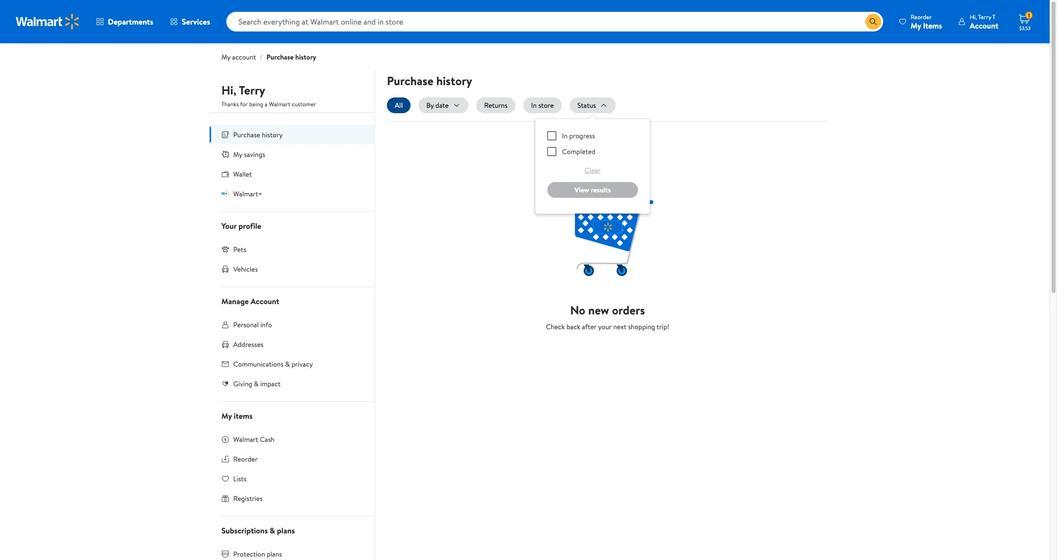Task type: describe. For each thing, give the bounding box(es) containing it.
no new orders check back after your next shopping trip!
[[546, 302, 669, 332]]

lists link
[[210, 469, 375, 489]]

& for giving
[[254, 379, 259, 389]]

account
[[232, 52, 256, 62]]

1
[[1028, 11, 1030, 20]]

protection plans
[[233, 550, 282, 559]]

info
[[260, 320, 272, 330]]

wallet
[[233, 169, 252, 179]]

status button
[[570, 98, 616, 113]]

in for in progress
[[562, 131, 568, 141]]

by date button
[[419, 98, 468, 113]]

manage
[[221, 296, 249, 307]]

customer
[[292, 100, 316, 108]]

no
[[570, 302, 585, 318]]

returns button
[[476, 98, 515, 113]]

t
[[993, 13, 996, 21]]

all
[[395, 100, 403, 110]]

cash
[[260, 435, 275, 444]]

back
[[567, 322, 580, 332]]

subscriptions & plans
[[221, 525, 295, 536]]

a
[[265, 100, 268, 108]]

communications
[[233, 359, 284, 369]]

hi, terry t account
[[970, 13, 999, 31]]

icon image for my savings
[[221, 150, 229, 158]]

services
[[182, 16, 210, 27]]

in store
[[531, 100, 554, 110]]

1 vertical spatial purchase history
[[233, 130, 283, 139]]

being
[[249, 100, 263, 108]]

reorder for reorder
[[233, 454, 258, 464]]

shopping
[[628, 322, 655, 332]]

thanks
[[221, 100, 239, 108]]

walmart+ link
[[210, 184, 375, 204]]

lists
[[233, 474, 246, 484]]

0 horizontal spatial walmart
[[233, 435, 258, 444]]

addresses link
[[210, 335, 375, 354]]

0 vertical spatial purchase history link
[[267, 52, 316, 62]]

my savings
[[233, 150, 265, 159]]

view results button
[[547, 182, 638, 198]]

your
[[221, 220, 237, 231]]

In progress checkbox
[[547, 132, 556, 140]]

my items
[[221, 411, 253, 421]]

after
[[582, 322, 597, 332]]

clear button
[[547, 163, 638, 178]]

reorder link
[[210, 450, 375, 469]]

privacy
[[291, 359, 313, 369]]

terry for for
[[239, 82, 265, 99]]

group containing in progress
[[543, 127, 642, 206]]

my savings link
[[210, 145, 375, 164]]

walmart inside hi, terry thanks for being a walmart customer
[[269, 100, 290, 108]]

/
[[260, 52, 263, 62]]

services button
[[162, 10, 219, 33]]

reorder my items
[[911, 13, 942, 31]]

protection plans link
[[210, 545, 375, 561]]

0 vertical spatial purchase
[[267, 52, 294, 62]]

in for in store
[[531, 100, 537, 110]]

returns
[[484, 100, 508, 110]]

completed
[[562, 147, 596, 156]]

progress
[[569, 131, 595, 141]]

manage account
[[221, 296, 279, 307]]

protection
[[233, 550, 265, 559]]

giving
[[233, 379, 252, 389]]

in store button
[[523, 98, 562, 113]]

1 vertical spatial purchase
[[387, 72, 434, 89]]

$3.53
[[1020, 25, 1031, 31]]

icon image for pets
[[221, 245, 229, 253]]

items
[[234, 411, 253, 421]]

store
[[538, 100, 554, 110]]

new
[[588, 302, 609, 318]]

walmart image
[[16, 14, 80, 30]]

next
[[613, 322, 627, 332]]

my account / purchase history
[[221, 52, 316, 62]]

Search search field
[[226, 12, 883, 32]]

walmart cash link
[[210, 430, 375, 450]]

wallet link
[[210, 164, 375, 184]]

your profile
[[221, 220, 261, 231]]



Task type: locate. For each thing, give the bounding box(es) containing it.
hi, terry link
[[221, 82, 265, 102]]

departments button
[[88, 10, 162, 33]]

my for my savings
[[233, 150, 242, 159]]

1 horizontal spatial account
[[970, 20, 999, 31]]

walmart cash
[[233, 435, 275, 444]]

account
[[970, 20, 999, 31], [251, 296, 279, 307]]

0 vertical spatial in
[[531, 100, 537, 110]]

1 horizontal spatial in
[[562, 131, 568, 141]]

hi, inside hi, terry thanks for being a walmart customer
[[221, 82, 236, 99]]

in
[[531, 100, 537, 110], [562, 131, 568, 141]]

orders
[[612, 302, 645, 318]]

history up by date dropdown button
[[436, 72, 472, 89]]

& left privacy
[[285, 359, 290, 369]]

icon image inside walmart+ link
[[221, 190, 229, 198]]

terry inside hi, terry thanks for being a walmart customer
[[239, 82, 265, 99]]

1 icon image from the top
[[221, 150, 229, 158]]

impact
[[260, 379, 281, 389]]

history right / at top
[[295, 52, 316, 62]]

1 vertical spatial purchase history link
[[210, 125, 375, 145]]

list containing all
[[387, 98, 828, 214]]

check
[[546, 322, 565, 332]]

reorder
[[911, 13, 932, 21], [233, 454, 258, 464]]

reorder up lists
[[233, 454, 258, 464]]

in inside in store button
[[531, 100, 537, 110]]

results
[[591, 185, 611, 195]]

1 vertical spatial hi,
[[221, 82, 236, 99]]

addresses
[[233, 340, 264, 349]]

0 horizontal spatial reorder
[[233, 454, 258, 464]]

2 horizontal spatial history
[[436, 72, 472, 89]]

terry
[[978, 13, 991, 21], [239, 82, 265, 99]]

in progress
[[562, 131, 595, 141]]

personal info
[[233, 320, 272, 330]]

purchase history up the by
[[387, 72, 472, 89]]

& for communications
[[285, 359, 290, 369]]

communications & privacy
[[233, 359, 313, 369]]

purchase history
[[387, 72, 472, 89], [233, 130, 283, 139]]

purchase up my savings at left top
[[233, 130, 260, 139]]

1 vertical spatial plans
[[267, 550, 282, 559]]

giving & impact
[[233, 379, 281, 389]]

icon image
[[221, 150, 229, 158], [221, 190, 229, 198], [221, 245, 229, 253]]

& right the subscriptions
[[270, 525, 275, 536]]

subscriptions
[[221, 525, 268, 536]]

walmart
[[269, 100, 290, 108], [233, 435, 258, 444]]

personal
[[233, 320, 259, 330]]

my account link
[[221, 52, 256, 62]]

1 horizontal spatial &
[[270, 525, 275, 536]]

savings
[[244, 150, 265, 159]]

clear
[[585, 166, 601, 175]]

0 horizontal spatial account
[[251, 296, 279, 307]]

Completed checkbox
[[547, 147, 556, 156]]

vehicles link
[[210, 259, 375, 279]]

icon image inside my savings link
[[221, 150, 229, 158]]

0 horizontal spatial purchase history
[[233, 130, 283, 139]]

giving & impact link
[[210, 374, 375, 394]]

2 horizontal spatial purchase
[[387, 72, 434, 89]]

0 vertical spatial walmart
[[269, 100, 290, 108]]

personal info link
[[210, 315, 375, 335]]

terry left 't' at right
[[978, 13, 991, 21]]

0 vertical spatial plans
[[277, 525, 295, 536]]

hi, left 't' at right
[[970, 13, 977, 21]]

your
[[598, 322, 612, 332]]

purchase history up savings
[[233, 130, 283, 139]]

1 horizontal spatial history
[[295, 52, 316, 62]]

purchase history link right / at top
[[267, 52, 316, 62]]

departments
[[108, 16, 153, 27]]

0 vertical spatial icon image
[[221, 150, 229, 158]]

2 icon image from the top
[[221, 190, 229, 198]]

2 horizontal spatial &
[[285, 359, 290, 369]]

1 vertical spatial &
[[254, 379, 259, 389]]

1 horizontal spatial reorder
[[911, 13, 932, 21]]

by date
[[426, 100, 449, 110]]

0 vertical spatial history
[[295, 52, 316, 62]]

profile
[[239, 220, 261, 231]]

icon image left pets on the left top of the page
[[221, 245, 229, 253]]

registries
[[233, 494, 263, 503]]

my
[[911, 20, 921, 31], [221, 52, 231, 62], [233, 150, 242, 159], [221, 411, 232, 421]]

terry inside hi, terry t account
[[978, 13, 991, 21]]

reorder inside "link"
[[233, 454, 258, 464]]

0 vertical spatial hi,
[[970, 13, 977, 21]]

1 horizontal spatial purchase history
[[387, 72, 472, 89]]

0 vertical spatial reorder
[[911, 13, 932, 21]]

purchase up all
[[387, 72, 434, 89]]

hi, up thanks
[[221, 82, 236, 99]]

hi, terry thanks for being a walmart customer
[[221, 82, 316, 108]]

my inside my savings link
[[233, 150, 242, 159]]

icon image for walmart+
[[221, 190, 229, 198]]

in right in progress checkbox
[[562, 131, 568, 141]]

group
[[543, 127, 642, 206]]

hi, for thanks for being a walmart customer
[[221, 82, 236, 99]]

1 vertical spatial icon image
[[221, 190, 229, 198]]

1 vertical spatial terry
[[239, 82, 265, 99]]

plans right protection
[[267, 550, 282, 559]]

icon image left walmart+
[[221, 190, 229, 198]]

pets
[[233, 245, 246, 254]]

items
[[923, 20, 942, 31]]

1 horizontal spatial terry
[[978, 13, 991, 21]]

& for subscriptions
[[270, 525, 275, 536]]

reorder for reorder my items
[[911, 13, 932, 21]]

1 horizontal spatial purchase
[[267, 52, 294, 62]]

history
[[295, 52, 316, 62], [436, 72, 472, 89], [262, 130, 283, 139]]

& right giving
[[254, 379, 259, 389]]

purchase right / at top
[[267, 52, 294, 62]]

purchase history link
[[267, 52, 316, 62], [210, 125, 375, 145]]

hi, for account
[[970, 13, 977, 21]]

0 vertical spatial &
[[285, 359, 290, 369]]

my for my items
[[221, 411, 232, 421]]

trip!
[[657, 322, 669, 332]]

terry up being
[[239, 82, 265, 99]]

registries link
[[210, 489, 375, 509]]

list
[[387, 98, 828, 214]]

0 horizontal spatial &
[[254, 379, 259, 389]]

search icon image
[[869, 18, 877, 26]]

3 icon image from the top
[[221, 245, 229, 253]]

for
[[240, 100, 248, 108]]

0 horizontal spatial in
[[531, 100, 537, 110]]

2 vertical spatial icon image
[[221, 245, 229, 253]]

1 horizontal spatial hi,
[[970, 13, 977, 21]]

account left the '$3.53'
[[970, 20, 999, 31]]

0 horizontal spatial history
[[262, 130, 283, 139]]

walmart+
[[233, 189, 262, 199]]

plans up protection plans link
[[277, 525, 295, 536]]

1 vertical spatial account
[[251, 296, 279, 307]]

in inside group
[[562, 131, 568, 141]]

2 vertical spatial history
[[262, 130, 283, 139]]

icon image inside pets link
[[221, 245, 229, 253]]

0 vertical spatial purchase history
[[387, 72, 472, 89]]

all button
[[387, 98, 411, 113]]

date
[[436, 100, 449, 110]]

purchase history link down customer
[[210, 125, 375, 145]]

walmart left cash at the left bottom of page
[[233, 435, 258, 444]]

hi,
[[970, 13, 977, 21], [221, 82, 236, 99]]

1 vertical spatial reorder
[[233, 454, 258, 464]]

reorder right search icon
[[911, 13, 932, 21]]

icon image left my savings at left top
[[221, 150, 229, 158]]

Walmart Site-Wide search field
[[226, 12, 883, 32]]

1 horizontal spatial walmart
[[269, 100, 290, 108]]

view results
[[575, 185, 611, 195]]

hi, inside hi, terry t account
[[970, 13, 977, 21]]

vehicles
[[233, 264, 258, 274]]

0 horizontal spatial purchase
[[233, 130, 260, 139]]

in left store
[[531, 100, 537, 110]]

1 vertical spatial walmart
[[233, 435, 258, 444]]

terry for account
[[978, 13, 991, 21]]

view
[[575, 185, 589, 195]]

pets link
[[210, 240, 375, 259]]

0 horizontal spatial terry
[[239, 82, 265, 99]]

2 vertical spatial &
[[270, 525, 275, 536]]

status
[[578, 100, 596, 110]]

walmart right a
[[269, 100, 290, 108]]

my for my account / purchase history
[[221, 52, 231, 62]]

history up savings
[[262, 130, 283, 139]]

0 vertical spatial terry
[[978, 13, 991, 21]]

plans
[[277, 525, 295, 536], [267, 550, 282, 559]]

my inside reorder my items
[[911, 20, 921, 31]]

by
[[426, 100, 434, 110]]

0 vertical spatial account
[[970, 20, 999, 31]]

2 vertical spatial purchase
[[233, 130, 260, 139]]

purchase
[[267, 52, 294, 62], [387, 72, 434, 89], [233, 130, 260, 139]]

1 vertical spatial in
[[562, 131, 568, 141]]

&
[[285, 359, 290, 369], [254, 379, 259, 389], [270, 525, 275, 536]]

0 horizontal spatial hi,
[[221, 82, 236, 99]]

communications & privacy link
[[210, 354, 375, 374]]

account up info
[[251, 296, 279, 307]]

reorder inside reorder my items
[[911, 13, 932, 21]]

1 vertical spatial history
[[436, 72, 472, 89]]



Task type: vqa. For each thing, say whether or not it's contained in the screenshot.
Registries link
yes



